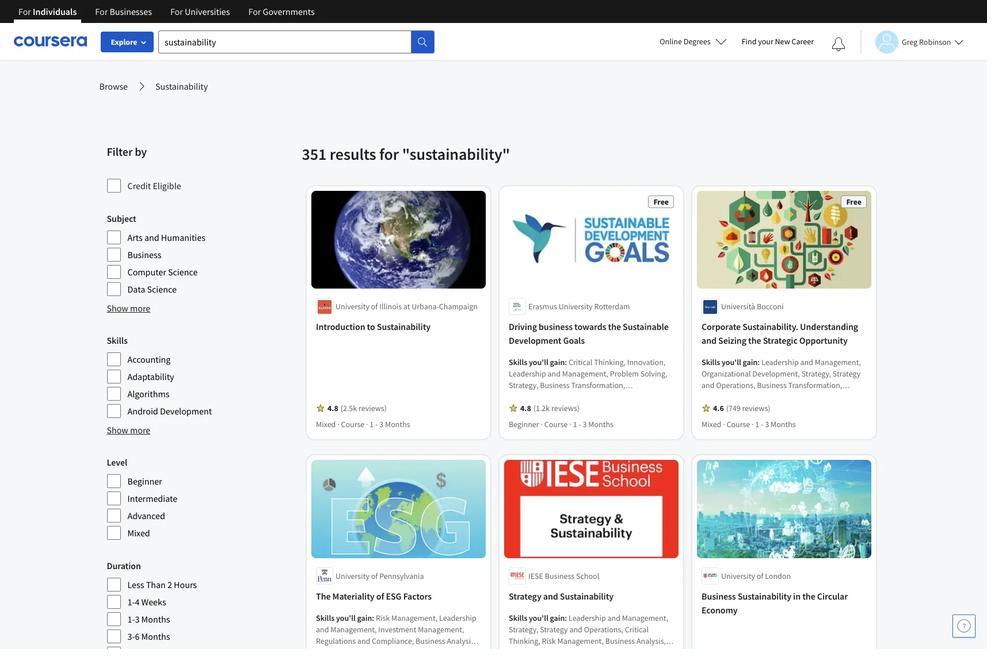 Task type: locate. For each thing, give the bounding box(es) containing it.
beginner · course · 1 - 3 months
[[509, 420, 613, 430]]

1 show from the top
[[107, 303, 128, 314]]

than
[[146, 580, 166, 591]]

operations,
[[716, 381, 755, 391], [584, 625, 623, 636]]

2 show from the top
[[107, 425, 128, 436]]

mixed · course · 1 - 3 months
[[316, 420, 410, 430], [702, 420, 796, 430]]

change
[[702, 404, 727, 414]]

0 vertical spatial critical
[[569, 358, 592, 368]]

3 - from the left
[[761, 420, 763, 430]]

1 show more from the top
[[107, 303, 150, 314]]

thinking, up problem
[[594, 358, 626, 368]]

goals
[[563, 335, 585, 347]]

leadership for and
[[569, 614, 606, 624]]

course for driving business towards the sustainable development goals
[[544, 420, 568, 430]]

1 vertical spatial development,
[[509, 404, 556, 414]]

thinking,
[[594, 358, 626, 368], [727, 392, 758, 403], [509, 637, 540, 647]]

0 horizontal spatial beginner
[[128, 476, 162, 488]]

for left governments
[[248, 6, 261, 17]]

course down "(2.5k"
[[341, 420, 364, 430]]

strategy up risk
[[540, 625, 568, 636]]

leadership and management, organizational development, strategy, strategy and operations, business transformation, critical thinking, business process management, change management, employee relations, innovation
[[702, 358, 865, 426]]

leadership inside 'leadership and management, organizational development, strategy, strategy and operations, business transformation, critical thinking, business process management, change management, employee relations, innovation'
[[761, 358, 799, 368]]

gain
[[550, 358, 565, 368], [743, 358, 758, 368], [357, 614, 372, 624], [550, 614, 565, 624]]

more down 'android'
[[130, 425, 150, 436]]

1 vertical spatial the
[[748, 335, 761, 347]]

driving
[[509, 322, 537, 333]]

course down 4.8 (1.2k reviews)
[[544, 420, 568, 430]]

individuals
[[33, 6, 77, 17]]

1 horizontal spatial thinking,
[[594, 358, 626, 368]]

skills for strategy and sustainability
[[509, 614, 527, 624]]

4 for from the left
[[248, 6, 261, 17]]

more for android
[[130, 425, 150, 436]]

1 horizontal spatial leadership
[[569, 614, 606, 624]]

intermediate
[[128, 493, 177, 505]]

1 vertical spatial operations,
[[584, 625, 623, 636]]

of left illinois
[[371, 302, 378, 312]]

introduction to sustainability
[[316, 322, 430, 333]]

2 horizontal spatial leadership
[[761, 358, 799, 368]]

: down corporate sustainability. understanding and seizing the strategic opportunity at right
[[758, 358, 760, 368]]

3 up 6
[[135, 614, 140, 626]]

show more down 'android'
[[107, 425, 150, 436]]

decision
[[558, 404, 587, 414], [595, 648, 624, 650]]

1 vertical spatial beginner
[[128, 476, 162, 488]]

4.8 (1.2k reviews)
[[520, 404, 579, 414]]

0 horizontal spatial thinking,
[[509, 637, 540, 647]]

you'll up collaboration,
[[529, 358, 548, 368]]

1 free from the left
[[653, 197, 669, 207]]

months down making
[[588, 420, 613, 430]]

1 vertical spatial 1-
[[128, 614, 135, 626]]

factors
[[403, 591, 432, 603]]

- down 4.8 (2.5k reviews)
[[375, 420, 378, 430]]

1 vertical spatial show more
[[107, 425, 150, 436]]

0 vertical spatial development,
[[752, 369, 800, 380]]

show
[[107, 303, 128, 314], [107, 425, 128, 436]]

university for introduction to sustainability
[[335, 302, 369, 312]]

leadership inside leadership and management, strategy, strategy and operations, critical thinking, risk management, business analysis, business transformation, decision maki
[[569, 614, 606, 624]]

università bocconi
[[721, 302, 784, 312]]

leadership down strategic
[[761, 358, 799, 368]]

mixed · course · 1 - 3 months down 4.6 (749 reviews)
[[702, 420, 796, 430]]

university up introduction
[[335, 302, 369, 312]]

3 reviews) from the left
[[742, 404, 770, 414]]

advanced
[[128, 511, 165, 522]]

champaign
[[439, 302, 477, 312]]

1
[[370, 420, 374, 430], [573, 420, 577, 430], [755, 420, 759, 430]]

leadership inside critical thinking, innovation, leadership and management, problem solving, strategy, business transformation, collaboration, entrepreneurship, people development, decision making
[[509, 369, 546, 380]]

reviews) right "(2.5k"
[[358, 404, 387, 414]]

circular
[[817, 591, 848, 603]]

free
[[653, 197, 669, 207], [846, 197, 862, 207]]

corporate sustainability. understanding and seizing the strategic opportunity link
[[702, 320, 867, 348]]

thinking, left risk
[[509, 637, 540, 647]]

2 vertical spatial thinking,
[[509, 637, 540, 647]]

3-
[[128, 632, 135, 643]]

the inside business sustainability in the circular economy
[[802, 591, 815, 603]]

for governments
[[248, 6, 315, 17]]

show more for android development
[[107, 425, 150, 436]]

of for sustainability
[[757, 572, 763, 582]]

for for businesses
[[95, 6, 108, 17]]

1 vertical spatial decision
[[595, 648, 624, 650]]

greg
[[902, 37, 918, 47]]

university for the materiality of esg factors
[[335, 572, 369, 582]]

1 course from the left
[[341, 420, 364, 430]]

university
[[335, 302, 369, 312], [559, 302, 593, 312], [335, 572, 369, 582], [721, 572, 755, 582]]

online
[[660, 36, 682, 47]]

None search field
[[158, 30, 435, 53]]

course for corporate sustainability. understanding and seizing the strategic opportunity
[[727, 420, 750, 430]]

1 horizontal spatial operations,
[[716, 381, 755, 391]]

of left london
[[757, 572, 763, 582]]

operations, down strategy and sustainability link
[[584, 625, 623, 636]]

leadership down strategy and sustainability link
[[569, 614, 606, 624]]

skills up "accounting"
[[107, 335, 128, 347]]

at
[[403, 302, 410, 312]]

2 for from the left
[[95, 6, 108, 17]]

university up the towards
[[559, 302, 593, 312]]

the materiality of esg factors link
[[316, 590, 481, 604]]

0 vertical spatial development
[[509, 335, 561, 347]]

and inside subject group
[[144, 232, 159, 244]]

leadership for sustainability.
[[761, 358, 799, 368]]

the right "in"
[[802, 591, 815, 603]]

2 vertical spatial critical
[[625, 625, 649, 636]]

skills you'll gain : up risk
[[509, 614, 569, 624]]

0 vertical spatial decision
[[558, 404, 587, 414]]

in
[[793, 591, 801, 603]]

2 horizontal spatial reviews)
[[742, 404, 770, 414]]

0 horizontal spatial development,
[[509, 404, 556, 414]]

skills down strategy and sustainability
[[509, 614, 527, 624]]

operations, down organizational
[[716, 381, 755, 391]]

mixed down change
[[702, 420, 721, 430]]

months
[[385, 420, 410, 430], [588, 420, 613, 430], [771, 420, 796, 430], [141, 614, 170, 626], [141, 632, 170, 643]]

0 horizontal spatial free
[[653, 197, 669, 207]]

1 1 from the left
[[370, 420, 374, 430]]

decision down strategy and sustainability link
[[595, 648, 624, 650]]

less
[[128, 580, 144, 591]]

development down driving
[[509, 335, 561, 347]]

mixed down 4.8 (2.5k reviews)
[[316, 420, 336, 430]]

banner navigation
[[9, 0, 324, 23]]

understanding
[[800, 322, 858, 333]]

2 - from the left
[[579, 420, 581, 430]]

mixed for 4.6 (749 reviews)
[[702, 420, 721, 430]]

filter by
[[107, 145, 147, 159]]

1 vertical spatial more
[[130, 425, 150, 436]]

0 vertical spatial beginner
[[509, 420, 539, 430]]

show for data
[[107, 303, 128, 314]]

reviews) up beginner · course · 1 - 3 months in the right of the page
[[551, 404, 579, 414]]

1 vertical spatial show more button
[[107, 424, 150, 438]]

1 more from the top
[[130, 303, 150, 314]]

1 vertical spatial thinking,
[[727, 392, 758, 403]]

management, inside critical thinking, innovation, leadership and management, problem solving, strategy, business transformation, collaboration, entrepreneurship, people development, decision making
[[562, 369, 608, 380]]

skills down driving
[[509, 358, 527, 368]]

1 vertical spatial science
[[147, 284, 177, 295]]

leadership and management, strategy, strategy and operations, critical thinking, risk management, business analysis, business transformation, decision maki
[[509, 614, 671, 650]]

1 horizontal spatial the
[[748, 335, 761, 347]]

0 vertical spatial 1-
[[128, 597, 135, 609]]

0 horizontal spatial leadership
[[509, 369, 546, 380]]

2 horizontal spatial critical
[[702, 392, 725, 403]]

strategy, up process
[[801, 369, 831, 380]]

- down 4.6 (749 reviews)
[[761, 420, 763, 430]]

3 for 4.8 (2.5k reviews)
[[379, 420, 383, 430]]

university for business sustainability in the circular economy
[[721, 572, 755, 582]]

management, up analysis,
[[622, 614, 668, 624]]

1-3 months
[[128, 614, 170, 626]]

skills up organizational
[[702, 358, 720, 368]]

algorithms
[[128, 389, 169, 400]]

0 horizontal spatial reviews)
[[358, 404, 387, 414]]

2 vertical spatial strategy
[[540, 625, 568, 636]]

1 horizontal spatial -
[[579, 420, 581, 430]]

2 4.8 from the left
[[520, 404, 531, 414]]

1 horizontal spatial beginner
[[509, 420, 539, 430]]

1 mixed · course · 1 - 3 months from the left
[[316, 420, 410, 430]]

What do you want to learn? text field
[[158, 30, 412, 53]]

business sustainability in the circular economy
[[702, 591, 848, 617]]

critical inside critical thinking, innovation, leadership and management, problem solving, strategy, business transformation, collaboration, entrepreneurship, people development, decision making
[[569, 358, 592, 368]]

0 vertical spatial thinking,
[[594, 358, 626, 368]]

decision up beginner · course · 1 - 3 months in the right of the page
[[558, 404, 587, 414]]

decision for sustainability
[[595, 648, 624, 650]]

reviews)
[[358, 404, 387, 414], [551, 404, 579, 414], [742, 404, 770, 414]]

beginner up intermediate
[[128, 476, 162, 488]]

and down corporate
[[702, 335, 716, 347]]

for for individuals
[[18, 6, 31, 17]]

materiality
[[332, 591, 374, 603]]

1 horizontal spatial reviews)
[[551, 404, 579, 414]]

employee
[[776, 404, 810, 414]]

0 vertical spatial operations,
[[716, 381, 755, 391]]

mixed · course · 1 - 3 months for (2.5k
[[316, 420, 410, 430]]

2 1 from the left
[[573, 420, 577, 430]]

people
[[621, 392, 644, 403]]

2 more from the top
[[130, 425, 150, 436]]

months down employee
[[771, 420, 796, 430]]

1 horizontal spatial 1
[[573, 420, 577, 430]]

data science
[[128, 284, 177, 295]]

2 · from the left
[[366, 420, 368, 430]]

1 horizontal spatial free
[[846, 197, 862, 207]]

beginner down (1.2k
[[509, 420, 539, 430]]

1- for 4
[[128, 597, 135, 609]]

1 vertical spatial leadership
[[509, 369, 546, 380]]

and up collaboration,
[[547, 369, 560, 380]]

months right 6
[[141, 632, 170, 643]]

you'll down "materiality"
[[336, 614, 355, 624]]

0 horizontal spatial 4.8
[[327, 404, 338, 414]]

2 horizontal spatial mixed
[[702, 420, 721, 430]]

"sustainability"
[[402, 144, 510, 165]]

0 vertical spatial show more button
[[107, 302, 150, 315]]

towards
[[574, 322, 606, 333]]

1 horizontal spatial course
[[544, 420, 568, 430]]

development, down strategic
[[752, 369, 800, 380]]

for for governments
[[248, 6, 261, 17]]

leadership
[[761, 358, 799, 368], [509, 369, 546, 380], [569, 614, 606, 624]]

1 show more button from the top
[[107, 302, 150, 315]]

skills
[[107, 335, 128, 347], [509, 358, 527, 368], [702, 358, 720, 368], [316, 614, 334, 624], [509, 614, 527, 624]]

1 4.8 from the left
[[327, 404, 338, 414]]

1 horizontal spatial mixed · course · 1 - 3 months
[[702, 420, 796, 430]]

pennsylvania
[[379, 572, 424, 582]]

show down 'android'
[[107, 425, 128, 436]]

months for (2.5k reviews)
[[385, 420, 410, 430]]

science down humanities
[[168, 267, 198, 278]]

android development
[[128, 406, 212, 417]]

show more button down data
[[107, 302, 150, 315]]

- for corporate sustainability. understanding and seizing the strategic opportunity
[[761, 420, 763, 430]]

0 horizontal spatial the
[[608, 322, 621, 333]]

: down strategy and sustainability
[[565, 614, 567, 624]]

1 down 4.8 (2.5k reviews)
[[370, 420, 374, 430]]

0 vertical spatial more
[[130, 303, 150, 314]]

1 vertical spatial critical
[[702, 392, 725, 403]]

weeks
[[141, 597, 166, 609]]

0 vertical spatial strategy,
[[801, 369, 831, 380]]

of
[[371, 302, 378, 312], [371, 572, 378, 582], [757, 572, 763, 582], [376, 591, 384, 603]]

strategy and sustainability
[[509, 591, 614, 603]]

gain for driving
[[550, 358, 565, 368]]

1 horizontal spatial critical
[[625, 625, 649, 636]]

0 vertical spatial leadership
[[761, 358, 799, 368]]

0 horizontal spatial development
[[160, 406, 212, 417]]

0 horizontal spatial decision
[[558, 404, 587, 414]]

governments
[[263, 6, 315, 17]]

skills you'll gain : up collaboration,
[[509, 358, 569, 368]]

2 vertical spatial strategy,
[[509, 625, 538, 636]]

0 horizontal spatial course
[[341, 420, 364, 430]]

corporate
[[702, 322, 741, 333]]

strategy,
[[801, 369, 831, 380], [509, 381, 538, 391], [509, 625, 538, 636]]

3 down entrepreneurship,
[[583, 420, 587, 430]]

free for corporate sustainability. understanding and seizing the strategic opportunity
[[846, 197, 862, 207]]

2 show more from the top
[[107, 425, 150, 436]]

2 1- from the top
[[128, 614, 135, 626]]

the for towards
[[608, 322, 621, 333]]

1 horizontal spatial development,
[[752, 369, 800, 380]]

2 mixed · course · 1 - 3 months from the left
[[702, 420, 796, 430]]

eligible
[[153, 180, 181, 192]]

2 horizontal spatial course
[[727, 420, 750, 430]]

credit
[[128, 180, 151, 192]]

transformation, for strategic
[[788, 381, 842, 391]]

1 1- from the top
[[128, 597, 135, 609]]

2 horizontal spatial the
[[802, 591, 815, 603]]

organizational
[[702, 369, 751, 380]]

strategy inside strategy and sustainability link
[[509, 591, 541, 603]]

0 horizontal spatial -
[[375, 420, 378, 430]]

and down strategy and sustainability
[[569, 625, 582, 636]]

1 vertical spatial development
[[160, 406, 212, 417]]

show more button for data
[[107, 302, 150, 315]]

strategy, inside critical thinking, innovation, leadership and management, problem solving, strategy, business transformation, collaboration, entrepreneurship, people development, decision making
[[509, 381, 538, 391]]

- down entrepreneurship,
[[579, 420, 581, 430]]

level group
[[107, 456, 295, 541]]

beginner inside the level group
[[128, 476, 162, 488]]

analysis,
[[636, 637, 666, 647]]

you'll up organizational
[[722, 358, 741, 368]]

transformation, inside leadership and management, strategy, strategy and operations, critical thinking, risk management, business analysis, business transformation, decision maki
[[540, 648, 594, 650]]

3-6 months
[[128, 632, 170, 643]]

adaptability
[[128, 371, 174, 383]]

0 horizontal spatial operations,
[[584, 625, 623, 636]]

you'll up risk
[[529, 614, 548, 624]]

1 down 4.8 (1.2k reviews)
[[573, 420, 577, 430]]

erasmus university rotterdam
[[528, 302, 630, 312]]

strategy, down strategy and sustainability
[[509, 625, 538, 636]]

0 vertical spatial science
[[168, 267, 198, 278]]

2 show more button from the top
[[107, 424, 150, 438]]

months for (749 reviews)
[[771, 420, 796, 430]]

months down 4.8 (2.5k reviews)
[[385, 420, 410, 430]]

science
[[168, 267, 198, 278], [147, 284, 177, 295]]

the down sustainability.
[[748, 335, 761, 347]]

show down data
[[107, 303, 128, 314]]

leadership up collaboration,
[[509, 369, 546, 380]]

operations, inside leadership and management, strategy, strategy and operations, critical thinking, risk management, business analysis, business transformation, decision maki
[[584, 625, 623, 636]]

2 horizontal spatial thinking,
[[727, 392, 758, 403]]

show for android
[[107, 425, 128, 436]]

sustainability.
[[742, 322, 798, 333]]

3 for from the left
[[170, 6, 183, 17]]

2 vertical spatial leadership
[[569, 614, 606, 624]]

3 down 4.6 (749 reviews)
[[765, 420, 769, 430]]

gain down goals
[[550, 358, 565, 368]]

1 vertical spatial strategy,
[[509, 381, 538, 391]]

management, down opportunity
[[815, 358, 861, 368]]

and
[[144, 232, 159, 244], [702, 335, 716, 347], [800, 358, 813, 368], [547, 369, 560, 380], [702, 381, 714, 391], [543, 591, 558, 603], [607, 614, 620, 624], [569, 625, 582, 636]]

strategy inside leadership and management, strategy, strategy and operations, critical thinking, risk management, business analysis, business transformation, decision maki
[[540, 625, 568, 636]]

: down goals
[[565, 358, 567, 368]]

explore
[[111, 37, 137, 47]]

science down computer science
[[147, 284, 177, 295]]

the down rotterdam
[[608, 322, 621, 333]]

2 vertical spatial the
[[802, 591, 815, 603]]

the for in
[[802, 591, 815, 603]]

and right arts
[[144, 232, 159, 244]]

transformation, inside 'leadership and management, organizational development, strategy, strategy and operations, business transformation, critical thinking, business process management, change management, employee relations, innovation'
[[788, 381, 842, 391]]

1 for from the left
[[18, 6, 31, 17]]

0 horizontal spatial 1
[[370, 420, 374, 430]]

3 1 from the left
[[755, 420, 759, 430]]

opportunity
[[799, 335, 848, 347]]

thinking, inside leadership and management, strategy, strategy and operations, critical thinking, risk management, business analysis, business transformation, decision maki
[[509, 637, 540, 647]]

1- down less
[[128, 597, 135, 609]]

sustainable
[[623, 322, 669, 333]]

critical inside 'leadership and management, organizational development, strategy, strategy and operations, business transformation, critical thinking, business process management, change management, employee relations, innovation'
[[702, 392, 725, 403]]

3 course from the left
[[727, 420, 750, 430]]

0 vertical spatial show
[[107, 303, 128, 314]]

2 horizontal spatial 1
[[755, 420, 759, 430]]

of left esg
[[376, 591, 384, 603]]

find your new career link
[[736, 35, 820, 49]]

2 course from the left
[[544, 420, 568, 430]]

1 vertical spatial show
[[107, 425, 128, 436]]

0 vertical spatial strategy
[[833, 369, 861, 380]]

the inside driving business towards the sustainable development goals
[[608, 322, 621, 333]]

for left businesses
[[95, 6, 108, 17]]

skills you'll gain : for strategy
[[509, 614, 569, 624]]

thinking, up 4.6 (749 reviews)
[[727, 392, 758, 403]]

gain down strategy and sustainability
[[550, 614, 565, 624]]

transformation, up entrepreneurship,
[[571, 381, 625, 391]]

strategy, up collaboration,
[[509, 381, 538, 391]]

1 horizontal spatial mixed
[[316, 420, 336, 430]]

show more button down 'android'
[[107, 424, 150, 438]]

2 reviews) from the left
[[551, 404, 579, 414]]

0 vertical spatial the
[[608, 322, 621, 333]]

show more down data
[[107, 303, 150, 314]]

0 horizontal spatial mixed · course · 1 - 3 months
[[316, 420, 410, 430]]

and down organizational
[[702, 381, 714, 391]]

2
[[167, 580, 172, 591]]

3 down 4.8 (2.5k reviews)
[[379, 420, 383, 430]]

2 free from the left
[[846, 197, 862, 207]]

you'll for corporate
[[722, 358, 741, 368]]

transformation, down risk
[[540, 648, 594, 650]]

university up "materiality"
[[335, 572, 369, 582]]

transformation, up process
[[788, 381, 842, 391]]

science for data science
[[147, 284, 177, 295]]

critical up analysis,
[[625, 625, 649, 636]]

the
[[608, 322, 621, 333], [748, 335, 761, 347], [802, 591, 815, 603]]

decision inside leadership and management, strategy, strategy and operations, critical thinking, risk management, business analysis, business transformation, decision maki
[[595, 648, 624, 650]]

1 vertical spatial strategy
[[509, 591, 541, 603]]

1 horizontal spatial development
[[509, 335, 561, 347]]

1-4 weeks
[[128, 597, 166, 609]]

university up economy
[[721, 572, 755, 582]]

reviews) right (749
[[742, 404, 770, 414]]

show more for data science
[[107, 303, 150, 314]]

course down 4.6 (749 reviews)
[[727, 420, 750, 430]]

for for universities
[[170, 6, 183, 17]]

management, up entrepreneurship,
[[562, 369, 608, 380]]

subject group
[[107, 212, 295, 297]]

business
[[128, 249, 161, 261], [540, 381, 570, 391], [757, 381, 787, 391], [760, 392, 790, 403], [545, 572, 574, 582], [702, 591, 736, 603], [605, 637, 635, 647], [509, 648, 538, 650]]

decision inside critical thinking, innovation, leadership and management, problem solving, strategy, business transformation, collaboration, entrepreneurship, people development, decision making
[[558, 404, 587, 414]]

0 horizontal spatial mixed
[[128, 528, 150, 539]]

critical up change
[[702, 392, 725, 403]]

2 horizontal spatial -
[[761, 420, 763, 430]]

0 vertical spatial show more
[[107, 303, 150, 314]]

development down 'algorithms'
[[160, 406, 212, 417]]

more down data
[[130, 303, 150, 314]]

transformation, inside critical thinking, innovation, leadership and management, problem solving, strategy, business transformation, collaboration, entrepreneurship, people development, decision making
[[571, 381, 625, 391]]

1 reviews) from the left
[[358, 404, 387, 414]]

of up the materiality of esg factors
[[371, 572, 378, 582]]

1 horizontal spatial decision
[[595, 648, 624, 650]]

1 horizontal spatial 4.8
[[520, 404, 531, 414]]

0 horizontal spatial critical
[[569, 358, 592, 368]]



Task type: describe. For each thing, give the bounding box(es) containing it.
6 · from the left
[[752, 420, 754, 430]]

6
[[135, 632, 140, 643]]

4.8 (2.5k reviews)
[[327, 404, 387, 414]]

iese business school
[[528, 572, 599, 582]]

computer
[[128, 267, 166, 278]]

skills you'll gain : for driving
[[509, 358, 569, 368]]

esg
[[386, 591, 401, 603]]

351 results for "sustainability"
[[302, 144, 510, 165]]

mixed · course · 1 - 3 months for (749
[[702, 420, 796, 430]]

: for corporate
[[758, 358, 760, 368]]

process
[[791, 392, 817, 403]]

(749
[[726, 404, 741, 414]]

you'll for driving
[[529, 358, 548, 368]]

university of london
[[721, 572, 791, 582]]

credit eligible
[[128, 180, 181, 192]]

seizing
[[718, 335, 746, 347]]

businesses
[[110, 6, 152, 17]]

iese
[[528, 572, 543, 582]]

operations, inside 'leadership and management, organizational development, strategy, strategy and operations, business transformation, critical thinking, business process management, change management, employee relations, innovation'
[[716, 381, 755, 391]]

: down the materiality of esg factors
[[372, 614, 374, 624]]

level
[[107, 457, 127, 469]]

illinois
[[379, 302, 402, 312]]

thinking, inside 'leadership and management, organizational development, strategy, strategy and operations, business transformation, critical thinking, business process management, change management, employee relations, innovation'
[[727, 392, 758, 403]]

4.8 for 4.8 (2.5k reviews)
[[327, 404, 338, 414]]

beginner for beginner
[[128, 476, 162, 488]]

humanities
[[161, 232, 206, 244]]

by
[[135, 145, 147, 159]]

rotterdam
[[594, 302, 630, 312]]

computer science
[[128, 267, 198, 278]]

business inside business sustainability in the circular economy
[[702, 591, 736, 603]]

hours
[[174, 580, 197, 591]]

of for to
[[371, 302, 378, 312]]

greg robinson
[[902, 37, 951, 47]]

problem
[[610, 369, 639, 380]]

driving business towards the sustainable development goals link
[[509, 320, 674, 348]]

london
[[765, 572, 791, 582]]

business inside subject group
[[128, 249, 161, 261]]

4.8 for 4.8 (1.2k reviews)
[[520, 404, 531, 414]]

351
[[302, 144, 327, 165]]

skills for driving business towards the sustainable development goals
[[509, 358, 527, 368]]

science for computer science
[[168, 267, 198, 278]]

online degrees button
[[651, 29, 736, 54]]

3 for 4.8 (1.2k reviews)
[[583, 420, 587, 430]]

gain for corporate
[[743, 358, 758, 368]]

business
[[539, 322, 573, 333]]

4
[[135, 597, 140, 609]]

beginner for beginner · course · 1 - 3 months
[[509, 420, 539, 430]]

months for (1.2k reviews)
[[588, 420, 613, 430]]

1- for 3
[[128, 614, 135, 626]]

- for driving business towards the sustainable development goals
[[579, 420, 581, 430]]

strategy inside 'leadership and management, organizational development, strategy, strategy and operations, business transformation, critical thinking, business process management, change management, employee relations, innovation'
[[833, 369, 861, 380]]

thinking, inside critical thinking, innovation, leadership and management, problem solving, strategy, business transformation, collaboration, entrepreneurship, people development, decision making
[[594, 358, 626, 368]]

decision for towards
[[558, 404, 587, 414]]

new
[[775, 36, 790, 47]]

strategy, inside leadership and management, strategy, strategy and operations, critical thinking, risk management, business analysis, business transformation, decision maki
[[509, 625, 538, 636]]

mixed for 4.8 (2.5k reviews)
[[316, 420, 336, 430]]

find
[[742, 36, 757, 47]]

making
[[588, 404, 613, 414]]

the materiality of esg factors
[[316, 591, 432, 603]]

university of illinois at urbana-champaign
[[335, 302, 477, 312]]

of for materiality
[[371, 572, 378, 582]]

1 for corporate sustainability. understanding and seizing the strategic opportunity
[[755, 420, 759, 430]]

management, right risk
[[557, 637, 604, 647]]

1 · from the left
[[337, 420, 339, 430]]

university of pennsylvania
[[335, 572, 424, 582]]

corporate sustainability. understanding and seizing the strategic opportunity
[[702, 322, 858, 347]]

relations,
[[811, 404, 845, 414]]

1 - from the left
[[375, 420, 378, 430]]

coursera image
[[14, 32, 87, 51]]

data
[[128, 284, 145, 295]]

business sustainability in the circular economy link
[[702, 590, 867, 618]]

accounting
[[128, 354, 171, 366]]

: for driving
[[565, 358, 567, 368]]

solving,
[[640, 369, 667, 380]]

economy
[[702, 605, 738, 617]]

more for data
[[130, 303, 150, 314]]

find your new career
[[742, 36, 814, 47]]

5 · from the left
[[723, 420, 725, 430]]

(1.2k
[[533, 404, 550, 414]]

innovation
[[702, 415, 738, 426]]

for
[[379, 144, 399, 165]]

to
[[367, 322, 375, 333]]

less than 2 hours
[[128, 580, 197, 591]]

management, up relations,
[[819, 392, 865, 403]]

3 · from the left
[[541, 420, 543, 430]]

introduction
[[316, 322, 365, 333]]

sustainability inside business sustainability in the circular economy
[[738, 591, 791, 603]]

and down strategy and sustainability link
[[607, 614, 620, 624]]

: for strategy
[[565, 614, 567, 624]]

and down opportunity
[[800, 358, 813, 368]]

browse
[[99, 81, 128, 92]]

you'll for strategy
[[529, 614, 548, 624]]

the inside corporate sustainability. understanding and seizing the strategic opportunity
[[748, 335, 761, 347]]

skills down 'the'
[[316, 614, 334, 624]]

development, inside critical thinking, innovation, leadership and management, problem solving, strategy, business transformation, collaboration, entrepreneurship, people development, decision making
[[509, 404, 556, 414]]

and down iese business school
[[543, 591, 558, 603]]

skills for corporate sustainability. understanding and seizing the strategic opportunity
[[702, 358, 720, 368]]

3 for 4.6 (749 reviews)
[[765, 420, 769, 430]]

arts
[[128, 232, 143, 244]]

erasmus
[[528, 302, 557, 312]]

development inside 'skills' group
[[160, 406, 212, 417]]

skills you'll gain : down "materiality"
[[316, 614, 376, 624]]

gain for strategy
[[550, 614, 565, 624]]

and inside critical thinking, innovation, leadership and management, problem solving, strategy, business transformation, collaboration, entrepreneurship, people development, decision making
[[547, 369, 560, 380]]

critical inside leadership and management, strategy, strategy and operations, critical thinking, risk management, business analysis, business transformation, decision maki
[[625, 625, 649, 636]]

skills you'll gain : for corporate
[[702, 358, 761, 368]]

reviews) for corporate sustainability. understanding and seizing the strategic opportunity
[[742, 404, 770, 414]]

development inside driving business towards the sustainable development goals
[[509, 335, 561, 347]]

strategy, inside 'leadership and management, organizational development, strategy, strategy and operations, business transformation, critical thinking, business process management, change management, employee relations, innovation'
[[801, 369, 831, 380]]

degrees
[[684, 36, 711, 47]]

for businesses
[[95, 6, 152, 17]]

filter
[[107, 145, 133, 159]]

4 · from the left
[[569, 420, 571, 430]]

introduction to sustainability link
[[316, 320, 481, 334]]

free for driving business towards the sustainable development goals
[[653, 197, 669, 207]]

browse link
[[99, 79, 128, 93]]

career
[[792, 36, 814, 47]]

urbana-
[[411, 302, 439, 312]]

and inside corporate sustainability. understanding and seizing the strategic opportunity
[[702, 335, 716, 347]]

months down the weeks
[[141, 614, 170, 626]]

risk
[[542, 637, 556, 647]]

strategic
[[763, 335, 798, 347]]

help center image
[[957, 620, 971, 634]]

reviews) for driving business towards the sustainable development goals
[[551, 404, 579, 414]]

development, inside 'leadership and management, organizational development, strategy, strategy and operations, business transformation, critical thinking, business process management, change management, employee relations, innovation'
[[752, 369, 800, 380]]

3 inside duration group
[[135, 614, 140, 626]]

android
[[128, 406, 158, 417]]

business inside critical thinking, innovation, leadership and management, problem solving, strategy, business transformation, collaboration, entrepreneurship, people development, decision making
[[540, 381, 570, 391]]

gain down the materiality of esg factors
[[357, 614, 372, 624]]

(2.5k
[[340, 404, 357, 414]]

skills inside group
[[107, 335, 128, 347]]

critical thinking, innovation, leadership and management, problem solving, strategy, business transformation, collaboration, entrepreneurship, people development, decision making
[[509, 358, 667, 414]]

transformation, for goals
[[571, 381, 625, 391]]

skills group
[[107, 334, 295, 419]]

duration group
[[107, 560, 295, 650]]

arts and humanities
[[128, 232, 206, 244]]

1 for driving business towards the sustainable development goals
[[573, 420, 577, 430]]

4.6
[[713, 404, 724, 414]]

management, right 4.6
[[729, 404, 775, 414]]

mixed inside the level group
[[128, 528, 150, 539]]

show notifications image
[[832, 37, 846, 51]]

show more button for android
[[107, 424, 150, 438]]

strategy and sustainability link
[[509, 590, 674, 604]]

innovation,
[[627, 358, 665, 368]]

università
[[721, 302, 755, 312]]



Task type: vqa. For each thing, say whether or not it's contained in the screenshot.
Free
yes



